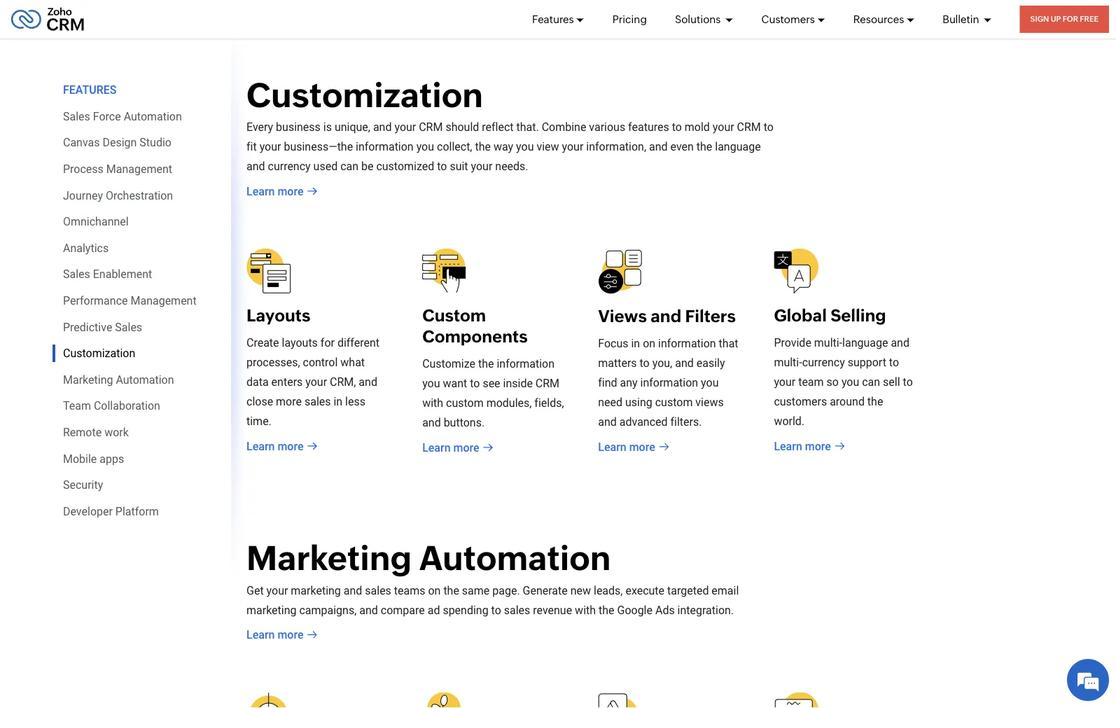 Task type: vqa. For each thing, say whether or not it's contained in the screenshot.
CRM Plus link
no



Task type: describe. For each thing, give the bounding box(es) containing it.
0 vertical spatial automation
[[124, 110, 182, 123]]

pricing link
[[613, 0, 647, 39]]

components
[[423, 327, 528, 347]]

on inside 'marketing automation get your marketing and sales teams on the same page. generate new leads, execute targeted email marketing campaigns, and compare ad spending to sales revenue with the google ads integration.'
[[428, 584, 441, 598]]

with inside customize the information you want to see inside crm with custom modules, fields, and buttons.
[[423, 397, 444, 410]]

predictive sales
[[63, 320, 142, 334]]

mobile apps
[[63, 452, 124, 465]]

view
[[537, 140, 559, 154]]

focus
[[598, 337, 629, 351]]

features
[[63, 83, 117, 97]]

with inside 'marketing automation get your marketing and sales teams on the same page. generate new leads, execute targeted email marketing campaigns, and compare ad spending to sales revenue with the google ads integration.'
[[575, 604, 596, 617]]

selling
[[831, 306, 887, 326]]

find
[[598, 377, 618, 390]]

the inside customize the information you want to see inside crm with custom modules, fields, and buttons.
[[478, 358, 494, 371]]

information,
[[587, 140, 647, 154]]

and right you,
[[675, 357, 694, 370]]

free
[[1081, 15, 1099, 23]]

language inside customization every business is unique, and your crm should reflect that. combine various features to mold your crm to fit your business—the information you collect, the way you view your information, and even the language and currency used can be customized to suit your needs.
[[715, 140, 761, 154]]

performance
[[63, 294, 128, 307]]

different
[[338, 337, 380, 350]]

canvas
[[63, 136, 100, 149]]

learn more down get
[[247, 629, 304, 642]]

the left way
[[475, 140, 491, 154]]

learn more down fit
[[247, 185, 304, 198]]

customization for customization every business is unique, and your crm should reflect that. combine various features to mold your crm to fit your business—the information you collect, the way you view your information, and even the language and currency used can be customized to suit your needs.
[[247, 76, 483, 115]]

the down leads,
[[599, 604, 615, 617]]

crm,
[[330, 376, 356, 389]]

journey orchestration
[[63, 189, 173, 202]]

crm inside customize the information you want to see inside crm with custom modules, fields, and buttons.
[[536, 377, 560, 391]]

work
[[104, 426, 129, 439]]

features
[[629, 121, 670, 134]]

to inside customize the information you want to see inside crm with custom modules, fields, and buttons.
[[470, 377, 480, 391]]

combine
[[542, 121, 587, 134]]

easily
[[697, 357, 725, 370]]

predictive
[[63, 320, 112, 334]]

views
[[696, 396, 724, 409]]

your inside 'marketing automation get your marketing and sales teams on the same page. generate new leads, execute targeted email marketing campaigns, and compare ad spending to sales revenue with the google ads integration.'
[[267, 584, 288, 598]]

learn more link for views and filters
[[598, 439, 670, 456]]

information down you,
[[641, 377, 699, 390]]

customize
[[423, 358, 476, 371]]

customers
[[774, 395, 828, 409]]

menu shadow image
[[231, 0, 252, 597]]

advanced
[[620, 416, 668, 429]]

you up customized
[[417, 140, 434, 154]]

for
[[321, 337, 335, 350]]

team
[[63, 399, 91, 413]]

you,
[[653, 357, 673, 370]]

to inside focus in on information that matters to you, and easily find any information you need using custom views and advanced filters.
[[640, 357, 650, 370]]

1 horizontal spatial multi-
[[815, 337, 843, 350]]

0 vertical spatial marketing
[[291, 584, 341, 598]]

filters.
[[671, 416, 702, 429]]

layouts
[[282, 337, 318, 350]]

global selling
[[774, 306, 887, 326]]

every
[[247, 121, 273, 134]]

learn more for global selling
[[774, 440, 832, 453]]

views and filters
[[598, 307, 736, 326]]

learn down get
[[247, 629, 275, 642]]

matters
[[598, 357, 637, 370]]

business—the
[[284, 140, 353, 154]]

automation for marketing automation get your marketing and sales teams on the same page. generate new leads, execute targeted email marketing campaigns, and compare ad spending to sales revenue with the google ads integration.
[[419, 539, 611, 578]]

using
[[626, 396, 653, 409]]

1 vertical spatial marketing
[[247, 604, 297, 617]]

2 vertical spatial sales
[[115, 320, 142, 334]]

the up 'spending'
[[444, 584, 460, 598]]

remote
[[63, 426, 102, 439]]

custom
[[423, 306, 486, 326]]

analytics
[[63, 241, 109, 255]]

2 horizontal spatial crm
[[737, 121, 761, 134]]

inside
[[503, 377, 533, 391]]

teams
[[394, 584, 426, 598]]

your up customized
[[395, 121, 416, 134]]

currency inside customization every business is unique, and your crm should reflect that. combine various features to mold your crm to fit your business—the information you collect, the way you view your information, and even the language and currency used can be customized to suit your needs.
[[268, 160, 311, 173]]

world.
[[774, 415, 805, 428]]

bulletin link
[[943, 0, 992, 39]]

performance management
[[63, 294, 197, 307]]

any
[[620, 377, 638, 390]]

orchestration
[[106, 189, 173, 202]]

solutions
[[675, 13, 723, 25]]

processes,
[[247, 356, 300, 370]]

sales for sales force automation
[[63, 110, 90, 123]]

sign up for free link
[[1020, 6, 1110, 33]]

developer platform
[[63, 505, 159, 518]]

modules,
[[487, 397, 532, 410]]

1 vertical spatial multi-
[[774, 356, 803, 370]]

learn more link down get
[[247, 627, 318, 644]]

needs.
[[496, 160, 529, 173]]

studio
[[140, 136, 172, 149]]

in inside create layouts for different processes, control what data enters your crm, and close more sales in less time.
[[334, 395, 343, 409]]

filters
[[685, 307, 736, 326]]

mobile
[[63, 452, 97, 465]]

sign up for free
[[1031, 15, 1099, 23]]

your right mold
[[713, 121, 735, 134]]

management for process management
[[106, 162, 172, 176]]

that
[[719, 337, 739, 351]]

targeted
[[668, 584, 709, 598]]

fit
[[247, 140, 257, 154]]

integration.
[[678, 604, 734, 617]]

marketing for marketing automation get your marketing and sales teams on the same page. generate new leads, execute targeted email marketing campaigns, and compare ad spending to sales revenue with the google ads integration.
[[247, 539, 412, 578]]

sign
[[1031, 15, 1050, 23]]

journey
[[63, 189, 103, 202]]

and right views
[[651, 307, 682, 326]]

and up campaigns,
[[344, 584, 362, 598]]

you inside customize the information you want to see inside crm with custom modules, fields, and buttons.
[[423, 377, 440, 391]]

learn for custom components
[[423, 441, 451, 455]]

sales enablement
[[63, 268, 152, 281]]

enablement
[[93, 268, 152, 281]]

you inside focus in on information that matters to you, and easily find any information you need using custom views and advanced filters.
[[701, 377, 719, 390]]

business
[[276, 121, 321, 134]]

buttons.
[[444, 416, 485, 430]]

for
[[1063, 15, 1079, 23]]

layouts
[[247, 306, 311, 326]]

that.
[[517, 121, 539, 134]]

information inside customization every business is unique, and your crm should reflect that. combine various features to mold your crm to fit your business—the information you collect, the way you view your information, and even the language and currency used can be customized to suit your needs.
[[356, 140, 414, 154]]

new
[[571, 584, 591, 598]]



Task type: locate. For each thing, give the bounding box(es) containing it.
sales up 'compare'
[[365, 584, 392, 598]]

more inside create layouts for different processes, control what data enters your crm, and close more sales in less time.
[[276, 395, 302, 409]]

2 vertical spatial automation
[[419, 539, 611, 578]]

can inside customization every business is unique, and your crm should reflect that. combine various features to mold your crm to fit your business—the information you collect, the way you view your information, and even the language and currency used can be customized to suit your needs.
[[341, 160, 359, 173]]

0 horizontal spatial marketing
[[63, 373, 113, 386]]

marketing up team
[[63, 373, 113, 386]]

customization up unique,
[[247, 76, 483, 115]]

custom inside focus in on information that matters to you, and easily find any information you need using custom views and advanced filters.
[[656, 396, 693, 409]]

0 vertical spatial management
[[106, 162, 172, 176]]

provide
[[774, 337, 812, 350]]

information up inside
[[497, 358, 555, 371]]

is
[[324, 121, 332, 134]]

process management
[[63, 162, 172, 176]]

and inside customize the information you want to see inside crm with custom modules, fields, and buttons.
[[423, 416, 441, 430]]

can down support
[[863, 376, 881, 389]]

1 horizontal spatial sales
[[365, 584, 392, 598]]

on up you,
[[643, 337, 656, 351]]

customization for customization
[[63, 347, 135, 360]]

focus in on information that matters to you, and easily find any information you need using custom views and advanced filters.
[[598, 337, 739, 429]]

marketing for marketing automation
[[63, 373, 113, 386]]

automation for marketing automation
[[116, 373, 174, 386]]

sales for sales enablement
[[63, 268, 90, 281]]

0 vertical spatial multi-
[[815, 337, 843, 350]]

automation inside 'marketing automation get your marketing and sales teams on the same page. generate new leads, execute targeted email marketing campaigns, and compare ad spending to sales revenue with the google ads integration.'
[[419, 539, 611, 578]]

0 horizontal spatial multi-
[[774, 356, 803, 370]]

in left 'less'
[[334, 395, 343, 409]]

generate
[[523, 584, 568, 598]]

0 vertical spatial with
[[423, 397, 444, 410]]

marketing down get
[[247, 604, 297, 617]]

management for performance management
[[131, 294, 197, 307]]

way
[[494, 140, 514, 154]]

learn for views and filters
[[598, 441, 627, 454]]

on inside focus in on information that matters to you, and easily find any information you need using custom views and advanced filters.
[[643, 337, 656, 351]]

your down 'control'
[[306, 376, 327, 389]]

you up 'views'
[[701, 377, 719, 390]]

1 vertical spatial on
[[428, 584, 441, 598]]

0 vertical spatial marketing
[[63, 373, 113, 386]]

process
[[63, 162, 104, 176]]

on up "ad"
[[428, 584, 441, 598]]

1 horizontal spatial language
[[843, 337, 889, 350]]

and left buttons. on the left bottom
[[423, 416, 441, 430]]

time.
[[247, 415, 272, 428]]

less
[[345, 395, 366, 409]]

your right fit
[[260, 140, 281, 154]]

crm up 'fields,'
[[536, 377, 560, 391]]

control
[[303, 356, 338, 370]]

sell
[[884, 376, 901, 389]]

and up 'less'
[[359, 376, 378, 389]]

suit
[[450, 160, 468, 173]]

0 vertical spatial language
[[715, 140, 761, 154]]

be
[[362, 160, 374, 173]]

you right so
[[842, 376, 860, 389]]

and right unique,
[[373, 121, 392, 134]]

1 vertical spatial automation
[[116, 373, 174, 386]]

canvas design studio
[[63, 136, 172, 149]]

and
[[373, 121, 392, 134], [649, 140, 668, 154], [247, 160, 265, 173], [651, 307, 682, 326], [891, 337, 910, 350], [675, 357, 694, 370], [359, 376, 378, 389], [598, 416, 617, 429], [423, 416, 441, 430], [344, 584, 362, 598], [360, 604, 378, 617]]

0 horizontal spatial sales
[[305, 395, 331, 409]]

learn more
[[247, 185, 304, 198], [247, 440, 304, 453], [774, 440, 832, 453], [598, 441, 656, 454], [423, 441, 480, 455], [247, 629, 304, 642]]

customize the information you want to see inside crm with custom modules, fields, and buttons.
[[423, 358, 564, 430]]

want
[[443, 377, 467, 391]]

1 vertical spatial sales
[[63, 268, 90, 281]]

marketing up campaigns,
[[291, 584, 341, 598]]

information inside customize the information you want to see inside crm with custom modules, fields, and buttons.
[[497, 358, 555, 371]]

learn down fit
[[247, 185, 275, 198]]

design
[[103, 136, 137, 149]]

language inside provide multi-language and multi-currency support to your team so you can sell to customers around the world.
[[843, 337, 889, 350]]

collaboration
[[94, 399, 160, 413]]

pricing
[[613, 13, 647, 25]]

0 vertical spatial on
[[643, 337, 656, 351]]

1 horizontal spatial on
[[643, 337, 656, 351]]

unique,
[[335, 121, 371, 134]]

0 vertical spatial sales
[[63, 110, 90, 123]]

omnichannel
[[63, 215, 129, 228]]

data
[[247, 376, 269, 389]]

what
[[341, 356, 365, 370]]

1 horizontal spatial with
[[575, 604, 596, 617]]

with down the new
[[575, 604, 596, 617]]

marketing
[[291, 584, 341, 598], [247, 604, 297, 617]]

your down combine
[[562, 140, 584, 154]]

custom inside customize the information you want to see inside crm with custom modules, fields, and buttons.
[[446, 397, 484, 410]]

2 vertical spatial sales
[[504, 604, 531, 617]]

0 horizontal spatial crm
[[419, 121, 443, 134]]

1 horizontal spatial in
[[632, 337, 640, 351]]

language up support
[[843, 337, 889, 350]]

global
[[774, 306, 827, 326]]

should
[[446, 121, 479, 134]]

need
[[598, 396, 623, 409]]

learn down buttons. on the left bottom
[[423, 441, 451, 455]]

spending
[[443, 604, 489, 617]]

0 horizontal spatial custom
[[446, 397, 484, 410]]

currency inside provide multi-language and multi-currency support to your team so you can sell to customers around the world.
[[803, 356, 845, 370]]

learn more link down buttons. on the left bottom
[[423, 440, 494, 456]]

1 vertical spatial can
[[863, 376, 881, 389]]

even
[[671, 140, 694, 154]]

marketing inside 'marketing automation get your marketing and sales teams on the same page. generate new leads, execute targeted email marketing campaigns, and compare ad spending to sales revenue with the google ads integration.'
[[247, 539, 412, 578]]

0 vertical spatial in
[[632, 337, 640, 351]]

1 horizontal spatial currency
[[803, 356, 845, 370]]

apps
[[100, 452, 124, 465]]

learn more link for global selling
[[774, 438, 846, 455]]

support
[[848, 356, 887, 370]]

1 vertical spatial language
[[843, 337, 889, 350]]

and down need at the bottom right
[[598, 416, 617, 429]]

learn more for views and filters
[[598, 441, 656, 454]]

execute
[[626, 584, 665, 598]]

information up easily on the bottom right
[[659, 337, 716, 351]]

your inside create layouts for different processes, control what data enters your crm, and close more sales in less time.
[[306, 376, 327, 389]]

language right even
[[715, 140, 761, 154]]

1 vertical spatial in
[[334, 395, 343, 409]]

remote work
[[63, 426, 129, 439]]

marketing up campaigns,
[[247, 539, 412, 578]]

0 vertical spatial sales
[[305, 395, 331, 409]]

learn more down buttons. on the left bottom
[[423, 441, 480, 455]]

management down enablement
[[131, 294, 197, 307]]

see
[[483, 377, 501, 391]]

email
[[712, 584, 739, 598]]

up
[[1051, 15, 1062, 23]]

team collaboration
[[63, 399, 160, 413]]

customized
[[377, 160, 435, 173]]

1 vertical spatial with
[[575, 604, 596, 617]]

automation
[[124, 110, 182, 123], [116, 373, 174, 386], [419, 539, 611, 578]]

learn for layouts
[[247, 440, 275, 453]]

to inside 'marketing automation get your marketing and sales teams on the same page. generate new leads, execute targeted email marketing campaigns, and compare ad spending to sales revenue with the google ads integration.'
[[492, 604, 501, 617]]

and up the sell
[[891, 337, 910, 350]]

used
[[314, 160, 338, 173]]

sales down crm,
[[305, 395, 331, 409]]

crm right mold
[[737, 121, 761, 134]]

so
[[827, 376, 839, 389]]

1 vertical spatial marketing
[[247, 539, 412, 578]]

sales down "performance management"
[[115, 320, 142, 334]]

learn down the time.
[[247, 440, 275, 453]]

learn more link down the time.
[[247, 438, 318, 455]]

sales down analytics
[[63, 268, 90, 281]]

learn for global selling
[[774, 440, 803, 453]]

learn more link down advanced
[[598, 439, 670, 456]]

0 vertical spatial customization
[[247, 76, 483, 115]]

and down features
[[649, 140, 668, 154]]

customization down predictive sales
[[63, 347, 135, 360]]

0 horizontal spatial language
[[715, 140, 761, 154]]

currency down business—the
[[268, 160, 311, 173]]

1 vertical spatial sales
[[365, 584, 392, 598]]

your
[[395, 121, 416, 134], [713, 121, 735, 134], [260, 140, 281, 154], [562, 140, 584, 154], [471, 160, 493, 173], [306, 376, 327, 389], [774, 376, 796, 389], [267, 584, 288, 598]]

learn down world.
[[774, 440, 803, 453]]

in
[[632, 337, 640, 351], [334, 395, 343, 409]]

and inside create layouts for different processes, control what data enters your crm, and close more sales in less time.
[[359, 376, 378, 389]]

you left want
[[423, 377, 440, 391]]

automation up page.
[[419, 539, 611, 578]]

various
[[589, 121, 626, 134]]

language
[[715, 140, 761, 154], [843, 337, 889, 350]]

marketing automation
[[63, 373, 174, 386]]

page.
[[493, 584, 520, 598]]

learn more down world.
[[774, 440, 832, 453]]

0 horizontal spatial on
[[428, 584, 441, 598]]

mold
[[685, 121, 710, 134]]

currency up so
[[803, 356, 845, 370]]

multi- down provide
[[774, 356, 803, 370]]

learn more for custom components
[[423, 441, 480, 455]]

close
[[247, 395, 273, 409]]

0 horizontal spatial currency
[[268, 160, 311, 173]]

learn more for layouts
[[247, 440, 304, 453]]

custom up the filters.
[[656, 396, 693, 409]]

developer
[[63, 505, 113, 518]]

learn down advanced
[[598, 441, 627, 454]]

sales up canvas
[[63, 110, 90, 123]]

1 vertical spatial currency
[[803, 356, 845, 370]]

1 horizontal spatial crm
[[536, 377, 560, 391]]

features link
[[532, 0, 585, 39]]

learn more down the time.
[[247, 440, 304, 453]]

the inside provide multi-language and multi-currency support to your team so you can sell to customers around the world.
[[868, 395, 884, 409]]

2 horizontal spatial sales
[[504, 604, 531, 617]]

leads,
[[594, 584, 623, 598]]

security
[[63, 478, 103, 492]]

and left 'compare'
[[360, 604, 378, 617]]

1 horizontal spatial marketing
[[247, 539, 412, 578]]

ads
[[656, 604, 675, 617]]

you inside provide multi-language and multi-currency support to your team so you can sell to customers around the world.
[[842, 376, 860, 389]]

1 horizontal spatial customization
[[247, 76, 483, 115]]

learn
[[247, 185, 275, 198], [247, 440, 275, 453], [774, 440, 803, 453], [598, 441, 627, 454], [423, 441, 451, 455], [247, 629, 275, 642]]

your inside provide multi-language and multi-currency support to your team so you can sell to customers around the world.
[[774, 376, 796, 389]]

collect,
[[437, 140, 473, 154]]

information up be
[[356, 140, 414, 154]]

management
[[106, 162, 172, 176], [131, 294, 197, 307]]

1 vertical spatial management
[[131, 294, 197, 307]]

in inside focus in on information that matters to you, and easily find any information you need using custom views and advanced filters.
[[632, 337, 640, 351]]

google
[[618, 604, 653, 617]]

sales down page.
[[504, 604, 531, 617]]

0 vertical spatial currency
[[268, 160, 311, 173]]

learn more down advanced
[[598, 441, 656, 454]]

and down fit
[[247, 160, 265, 173]]

automation up studio
[[124, 110, 182, 123]]

solutions link
[[675, 0, 734, 39]]

the up see
[[478, 358, 494, 371]]

with down want
[[423, 397, 444, 410]]

learn more link for custom components
[[423, 440, 494, 456]]

learn more link down "used"
[[247, 183, 318, 200]]

your up 'customers'
[[774, 376, 796, 389]]

learn more link for layouts
[[247, 438, 318, 455]]

management up orchestration
[[106, 162, 172, 176]]

the down mold
[[697, 140, 713, 154]]

0 horizontal spatial customization
[[63, 347, 135, 360]]

0 horizontal spatial can
[[341, 160, 359, 173]]

force
[[93, 110, 121, 123]]

can left be
[[341, 160, 359, 173]]

customization inside customization every business is unique, and your crm should reflect that. combine various features to mold your crm to fit your business—the information you collect, the way you view your information, and even the language and currency used can be customized to suit your needs.
[[247, 76, 483, 115]]

can inside provide multi-language and multi-currency support to your team so you can sell to customers around the world.
[[863, 376, 881, 389]]

in right focus on the top of the page
[[632, 337, 640, 351]]

1 horizontal spatial custom
[[656, 396, 693, 409]]

compare
[[381, 604, 425, 617]]

currency
[[268, 160, 311, 173], [803, 356, 845, 370]]

provide multi-language and multi-currency support to your team so you can sell to customers around the world.
[[774, 337, 913, 428]]

platform
[[115, 505, 159, 518]]

your right get
[[267, 584, 288, 598]]

learn more link down world.
[[774, 438, 846, 455]]

0 horizontal spatial in
[[334, 395, 343, 409]]

views
[[598, 307, 647, 326]]

bulletin
[[943, 13, 982, 25]]

zoho crm logo image
[[11, 4, 85, 35]]

to
[[672, 121, 682, 134], [764, 121, 774, 134], [437, 160, 447, 173], [890, 356, 900, 370], [640, 357, 650, 370], [903, 376, 913, 389], [470, 377, 480, 391], [492, 604, 501, 617]]

crm up collect,
[[419, 121, 443, 134]]

sales inside create layouts for different processes, control what data enters your crm, and close more sales in less time.
[[305, 395, 331, 409]]

team
[[799, 376, 824, 389]]

your right suit
[[471, 160, 493, 173]]

the down the sell
[[868, 395, 884, 409]]

custom
[[656, 396, 693, 409], [446, 397, 484, 410]]

1 vertical spatial customization
[[63, 347, 135, 360]]

custom up buttons. on the left bottom
[[446, 397, 484, 410]]

multi- down global selling
[[815, 337, 843, 350]]

1 horizontal spatial can
[[863, 376, 881, 389]]

automation up the collaboration
[[116, 373, 174, 386]]

you down that.
[[516, 140, 534, 154]]

and inside provide multi-language and multi-currency support to your team so you can sell to customers around the world.
[[891, 337, 910, 350]]

customers
[[762, 13, 815, 25]]

0 horizontal spatial with
[[423, 397, 444, 410]]

0 vertical spatial can
[[341, 160, 359, 173]]



